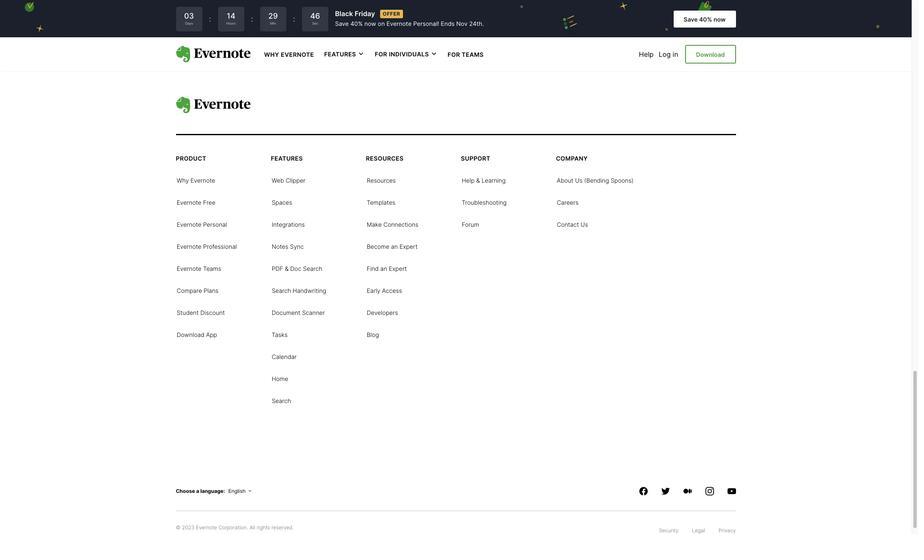 Task type: vqa. For each thing, say whether or not it's contained in the screenshot.
46
yes



Task type: locate. For each thing, give the bounding box(es) containing it.
why down the min
[[264, 51, 279, 58]]

1 horizontal spatial →
[[507, 39, 513, 47]]

teams inside for teams link
[[462, 51, 484, 58]]

learn up for teams link
[[473, 39, 490, 47]]

0 vertical spatial why
[[264, 51, 279, 58]]

evernote down evernote free
[[177, 221, 201, 228]]

1 horizontal spatial download
[[696, 51, 725, 58]]

24th.
[[469, 20, 484, 27]]

0 vertical spatial evernote logo image
[[176, 46, 251, 63]]

1 vertical spatial expert
[[389, 265, 407, 272]]

1 vertical spatial an
[[380, 265, 387, 272]]

evernote
[[387, 20, 412, 27], [281, 51, 314, 58], [191, 177, 215, 184], [177, 199, 201, 206], [177, 221, 201, 228], [177, 243, 201, 250], [177, 265, 201, 272], [196, 525, 217, 531]]

evernote logo image
[[176, 46, 251, 63], [176, 97, 251, 114]]

0 horizontal spatial learn more →
[[295, 39, 335, 47]]

why
[[264, 51, 279, 58], [177, 177, 189, 184]]

learn
[[295, 39, 311, 47], [473, 39, 490, 47]]

app
[[206, 331, 217, 339]]

save 40% now
[[684, 16, 726, 23]]

us right about
[[575, 177, 583, 184]]

resources up the templates link
[[367, 177, 396, 184]]

1 horizontal spatial why evernote
[[264, 51, 314, 58]]

29 min
[[268, 12, 278, 26]]

2 learn more → link from the left
[[464, 0, 626, 56]]

46
[[310, 12, 320, 20]]

0 vertical spatial help
[[639, 50, 654, 59]]

0 horizontal spatial why evernote
[[177, 177, 215, 184]]

learn more →
[[295, 39, 335, 47], [473, 39, 513, 47]]

learn more → down the sec
[[295, 39, 335, 47]]

scanner
[[302, 309, 325, 317]]

1 vertical spatial why evernote link
[[177, 176, 215, 185]]

0 vertical spatial teams
[[462, 51, 484, 58]]

early access
[[367, 287, 402, 295]]

make connections
[[367, 221, 418, 228]]

home link
[[272, 375, 288, 383]]

language:
[[200, 488, 225, 495]]

sec
[[312, 21, 318, 26]]

teams inside evernote teams link
[[203, 265, 221, 272]]

1 horizontal spatial why
[[264, 51, 279, 58]]

0 vertical spatial &
[[476, 177, 480, 184]]

: right the 14 hours
[[251, 14, 253, 23]]

2 learn from the left
[[473, 39, 490, 47]]

1 vertical spatial why evernote
[[177, 177, 215, 184]]

1 vertical spatial search
[[272, 287, 291, 295]]

resources up resources link
[[366, 155, 404, 162]]

notes sync link
[[272, 242, 304, 251]]

2 horizontal spatial :
[[293, 14, 295, 23]]

1 horizontal spatial &
[[476, 177, 480, 184]]

friday
[[355, 10, 375, 18]]

1 vertical spatial download
[[177, 331, 204, 339]]

0 vertical spatial why evernote
[[264, 51, 314, 58]]

1 vertical spatial &
[[285, 265, 289, 272]]

web clipper link
[[272, 176, 306, 185]]

for
[[375, 51, 387, 58], [448, 51, 460, 58]]

1 horizontal spatial save
[[684, 16, 698, 23]]

web clipper
[[272, 177, 306, 184]]

teams for for teams
[[462, 51, 484, 58]]

1 horizontal spatial more
[[491, 39, 506, 47]]

an right the become
[[391, 243, 398, 250]]

blog link
[[367, 331, 379, 339]]

templates
[[367, 199, 396, 206]]

resources
[[366, 155, 404, 162], [367, 177, 396, 184]]

0 horizontal spatial why evernote link
[[177, 176, 215, 185]]

0 horizontal spatial more
[[313, 39, 328, 47]]

1 vertical spatial teams
[[203, 265, 221, 272]]

14
[[227, 12, 235, 20]]

1 vertical spatial evernote logo image
[[176, 97, 251, 114]]

1 horizontal spatial why evernote link
[[264, 50, 314, 59]]

about
[[557, 177, 574, 184]]

evernote personal
[[177, 221, 227, 228]]

search link
[[272, 397, 291, 405]]

40% down black friday
[[350, 20, 363, 27]]

evernote up evernote teams link at left
[[177, 243, 201, 250]]

evernote down offer at the top left of the page
[[387, 20, 412, 27]]

features inside features button
[[324, 51, 356, 58]]

0 horizontal spatial why
[[177, 177, 189, 184]]

why for for teams
[[264, 51, 279, 58]]

for inside "button"
[[375, 51, 387, 58]]

access
[[382, 287, 402, 295]]

us right contact
[[581, 221, 588, 228]]

0 horizontal spatial save
[[335, 20, 349, 27]]

0 vertical spatial an
[[391, 243, 398, 250]]

contact us link
[[557, 220, 588, 229]]

become an expert link
[[367, 242, 418, 251]]

0 horizontal spatial help
[[462, 177, 475, 184]]

0 horizontal spatial →
[[329, 39, 335, 47]]

0 horizontal spatial download
[[177, 331, 204, 339]]

sync
[[290, 243, 304, 250]]

developers
[[367, 309, 398, 317]]

1 horizontal spatial 40%
[[699, 16, 712, 23]]

: left the 14 hours
[[209, 14, 211, 23]]

about us (bending spoons)
[[557, 177, 634, 184]]

1 vertical spatial features
[[271, 155, 303, 162]]

1 horizontal spatial learn more →
[[473, 39, 513, 47]]

learn more → link
[[286, 0, 447, 56], [464, 0, 626, 56]]

0 horizontal spatial :
[[209, 14, 211, 23]]

learn more → down 24th.
[[473, 39, 513, 47]]

: left 46 sec
[[293, 14, 295, 23]]

0 horizontal spatial 40%
[[350, 20, 363, 27]]

save up download link
[[684, 16, 698, 23]]

0 horizontal spatial now
[[365, 20, 376, 27]]

reserved.
[[272, 525, 294, 531]]

40% for save 40% now
[[699, 16, 712, 23]]

download link
[[685, 45, 736, 64]]

& for help
[[476, 177, 480, 184]]

features down black
[[324, 51, 356, 58]]

teams
[[462, 51, 484, 58], [203, 265, 221, 272]]

why evernote up evernote free link
[[177, 177, 215, 184]]

evernote professional
[[177, 243, 237, 250]]

0 vertical spatial features
[[324, 51, 356, 58]]

why evernote link up evernote free link
[[177, 176, 215, 185]]

teams down 24th.
[[462, 51, 484, 58]]

0 vertical spatial expert
[[400, 243, 418, 250]]

evernote right 2023
[[196, 525, 217, 531]]

why evernote down the min
[[264, 51, 314, 58]]

save for save 40% now on evernote personal! ends nov 24th.
[[335, 20, 349, 27]]

1 vertical spatial help
[[462, 177, 475, 184]]

1 vertical spatial us
[[581, 221, 588, 228]]

evernote professional link
[[177, 242, 237, 251]]

46 sec
[[310, 12, 320, 26]]

& left doc
[[285, 265, 289, 272]]

now up download link
[[714, 16, 726, 23]]

spaces link
[[272, 198, 292, 207]]

1 horizontal spatial features
[[324, 51, 356, 58]]

:
[[209, 14, 211, 23], [251, 14, 253, 23], [293, 14, 295, 23]]

for for for individuals
[[375, 51, 387, 58]]

1 horizontal spatial teams
[[462, 51, 484, 58]]

0 vertical spatial resources
[[366, 155, 404, 162]]

expert down become an expert
[[389, 265, 407, 272]]

why for evernote professional
[[177, 177, 189, 184]]

find an expert
[[367, 265, 407, 272]]

calendar link
[[272, 353, 297, 361]]

download for download app
[[177, 331, 204, 339]]

now left on
[[365, 20, 376, 27]]

0 vertical spatial download
[[696, 51, 725, 58]]

pdf
[[272, 265, 283, 272]]

0 horizontal spatial features
[[271, 155, 303, 162]]

03 days
[[184, 12, 194, 26]]

log in
[[659, 50, 678, 59]]

0 vertical spatial why evernote link
[[264, 50, 314, 59]]

0 vertical spatial search
[[303, 265, 322, 272]]

contact us
[[557, 221, 588, 228]]

& for pdf
[[285, 265, 289, 272]]

& left learning
[[476, 177, 480, 184]]

an right find at the left
[[380, 265, 387, 272]]

search right doc
[[303, 265, 322, 272]]

search down home
[[272, 398, 291, 405]]

1 horizontal spatial an
[[391, 243, 398, 250]]

2 vertical spatial search
[[272, 398, 291, 405]]

why down product
[[177, 177, 189, 184]]

1 horizontal spatial help
[[639, 50, 654, 59]]

teams up plans
[[203, 265, 221, 272]]

2 evernote logo image from the top
[[176, 97, 251, 114]]

1 horizontal spatial learn
[[473, 39, 490, 47]]

1 horizontal spatial for
[[448, 51, 460, 58]]

1 horizontal spatial :
[[251, 14, 253, 23]]

min
[[270, 21, 276, 26]]

1 → from the left
[[329, 39, 335, 47]]

download right in
[[696, 51, 725, 58]]

for left individuals
[[375, 51, 387, 58]]

why evernote for evernote
[[177, 177, 215, 184]]

1 vertical spatial why
[[177, 177, 189, 184]]

1 learn from the left
[[295, 39, 311, 47]]

learn for 1st learn more → link from right
[[473, 39, 490, 47]]

save 40% now on evernote personal! ends nov 24th.
[[335, 20, 484, 27]]

29
[[268, 12, 278, 20]]

features up web clipper link
[[271, 155, 303, 162]]

doc
[[290, 265, 301, 272]]

download left app
[[177, 331, 204, 339]]

1 horizontal spatial learn more → link
[[464, 0, 626, 56]]

black friday
[[335, 10, 375, 18]]

0 horizontal spatial learn
[[295, 39, 311, 47]]

download
[[696, 51, 725, 58], [177, 331, 204, 339]]

on
[[378, 20, 385, 27]]

1 horizontal spatial now
[[714, 16, 726, 23]]

0 horizontal spatial teams
[[203, 265, 221, 272]]

tasks
[[272, 331, 288, 339]]

why evernote
[[264, 51, 314, 58], [177, 177, 215, 184]]

evernote personal link
[[177, 220, 227, 229]]

help down 'support'
[[462, 177, 475, 184]]

help for help
[[639, 50, 654, 59]]

0 vertical spatial us
[[575, 177, 583, 184]]

40% up download link
[[699, 16, 712, 23]]

help left log
[[639, 50, 654, 59]]

0 horizontal spatial learn more → link
[[286, 0, 447, 56]]

spaces
[[272, 199, 292, 206]]

for down ends
[[448, 51, 460, 58]]

why evernote link down the min
[[264, 50, 314, 59]]

careers link
[[557, 198, 579, 207]]

security
[[659, 528, 679, 534]]

2 → from the left
[[507, 39, 513, 47]]

evernote up evernote free link
[[191, 177, 215, 184]]

black
[[335, 10, 353, 18]]

expert for become an expert
[[400, 243, 418, 250]]

learn down 46 sec
[[295, 39, 311, 47]]

notes sync
[[272, 243, 304, 250]]

home
[[272, 376, 288, 383]]

expert down connections at top
[[400, 243, 418, 250]]

save down black
[[335, 20, 349, 27]]

a
[[196, 488, 199, 495]]

find an expert link
[[367, 264, 407, 273]]

0 horizontal spatial &
[[285, 265, 289, 272]]

0 horizontal spatial an
[[380, 265, 387, 272]]

help for help & learning
[[462, 177, 475, 184]]

0 horizontal spatial for
[[375, 51, 387, 58]]

search down "pdf"
[[272, 287, 291, 295]]

blog
[[367, 331, 379, 339]]



Task type: describe. For each thing, give the bounding box(es) containing it.
search for search handwriting
[[272, 287, 291, 295]]

1 more from the left
[[313, 39, 328, 47]]

days
[[185, 21, 193, 26]]

14 hours
[[226, 12, 236, 26]]

free
[[203, 199, 215, 206]]

evernote teams
[[177, 265, 221, 272]]

offer
[[383, 11, 400, 17]]

forum link
[[462, 220, 479, 229]]

2 learn more → from the left
[[473, 39, 513, 47]]

03
[[184, 12, 194, 20]]

student
[[177, 309, 199, 317]]

make connections link
[[367, 220, 418, 229]]

plans
[[204, 287, 219, 295]]

now for save 40% now
[[714, 16, 726, 23]]

become an expert
[[367, 243, 418, 250]]

expert for find an expert
[[389, 265, 407, 272]]

an for find
[[380, 265, 387, 272]]

early access link
[[367, 286, 402, 295]]

1 vertical spatial resources
[[367, 177, 396, 184]]

help link
[[639, 50, 654, 59]]

product
[[176, 155, 206, 162]]

search handwriting link
[[272, 286, 326, 295]]

download for download
[[696, 51, 725, 58]]

handwriting
[[293, 287, 326, 295]]

web
[[272, 177, 284, 184]]

for individuals button
[[375, 50, 438, 58]]

download app link
[[177, 331, 217, 339]]

evernote free
[[177, 199, 215, 206]]

clipper
[[286, 177, 306, 184]]

forum
[[462, 221, 479, 228]]

privacy
[[719, 528, 736, 534]]

templates link
[[367, 198, 396, 207]]

contact
[[557, 221, 579, 228]]

personal
[[203, 221, 227, 228]]

spoons)
[[611, 177, 634, 184]]

evernote down the sec
[[281, 51, 314, 58]]

evernote up compare
[[177, 265, 201, 272]]

compare
[[177, 287, 202, 295]]

now for save 40% now on evernote personal! ends nov 24th.
[[365, 20, 376, 27]]

personal!
[[413, 20, 439, 27]]

1 evernote logo image from the top
[[176, 46, 251, 63]]

in
[[673, 50, 678, 59]]

notes
[[272, 243, 288, 250]]

2 more from the left
[[491, 39, 506, 47]]

©
[[176, 525, 181, 531]]

why evernote link for for
[[264, 50, 314, 59]]

security link
[[659, 525, 679, 535]]

calendar
[[272, 353, 297, 361]]

hours
[[226, 21, 236, 26]]

evernote free link
[[177, 198, 215, 207]]

for teams
[[448, 51, 484, 58]]

learning
[[482, 177, 506, 184]]

discount
[[200, 309, 225, 317]]

compare plans link
[[177, 286, 219, 295]]

log
[[659, 50, 671, 59]]

teams for evernote teams
[[203, 265, 221, 272]]

about us (bending spoons) link
[[557, 176, 634, 185]]

pdf & doc search
[[272, 265, 322, 272]]

compare plans
[[177, 287, 219, 295]]

troubleshooting
[[462, 199, 507, 206]]

ends
[[441, 20, 455, 27]]

evernote teams link
[[177, 264, 221, 273]]

why evernote for for
[[264, 51, 314, 58]]

help & learning link
[[462, 176, 506, 185]]

learn for second learn more → link from the right
[[295, 39, 311, 47]]

1 learn more → link from the left
[[286, 0, 447, 56]]

search for search
[[272, 398, 291, 405]]

1 learn more → from the left
[[295, 39, 335, 47]]

why evernote link for evernote
[[177, 176, 215, 185]]

english
[[228, 488, 246, 495]]

help & learning
[[462, 177, 506, 184]]

individuals
[[389, 51, 429, 58]]

student discount
[[177, 309, 225, 317]]

evernote left free
[[177, 199, 201, 206]]

3 : from the left
[[293, 14, 295, 23]]

document scanner
[[272, 309, 325, 317]]

2023
[[182, 525, 195, 531]]

features button
[[324, 50, 365, 58]]

for for for teams
[[448, 51, 460, 58]]

corporation.
[[219, 525, 248, 531]]

company
[[556, 155, 588, 162]]

search handwriting
[[272, 287, 326, 295]]

us for contact
[[581, 221, 588, 228]]

student discount link
[[177, 309, 225, 317]]

choose
[[176, 488, 195, 495]]

support
[[461, 155, 491, 162]]

integrations
[[272, 221, 305, 228]]

resources link
[[367, 176, 396, 185]]

for individuals
[[375, 51, 429, 58]]

download app
[[177, 331, 217, 339]]

(bending
[[584, 177, 609, 184]]

find
[[367, 265, 379, 272]]

careers
[[557, 199, 579, 206]]

40% for save 40% now on evernote personal! ends nov 24th.
[[350, 20, 363, 27]]

us for about
[[575, 177, 583, 184]]

rights
[[257, 525, 270, 531]]

pdf & doc search link
[[272, 264, 322, 273]]

an for become
[[391, 243, 398, 250]]

save for save 40% now
[[684, 16, 698, 23]]

1 : from the left
[[209, 14, 211, 23]]

© 2023 evernote corporation. all rights reserved.
[[176, 525, 294, 531]]

2 : from the left
[[251, 14, 253, 23]]

connections
[[384, 221, 418, 228]]



